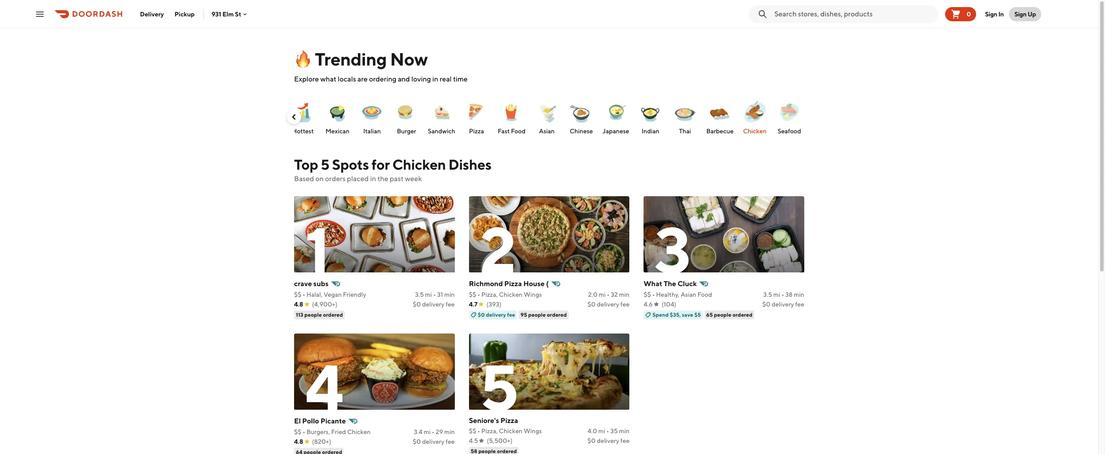 Task type: locate. For each thing, give the bounding box(es) containing it.
el
[[294, 417, 301, 425]]

delivery
[[422, 301, 445, 308], [597, 301, 620, 308], [772, 301, 795, 308], [486, 312, 506, 318], [597, 437, 620, 445], [422, 438, 445, 445]]

richmond pizza house (
[[469, 280, 549, 288]]

0 vertical spatial $$ • pizza, chicken wings
[[469, 291, 542, 298]]

1 $$ • pizza, chicken wings from the top
[[469, 291, 542, 298]]

$$ down el
[[294, 429, 302, 436]]

$$ • healthy, asian food
[[644, 291, 713, 298]]

$$ • pizza, chicken wings
[[469, 291, 542, 298], [469, 428, 542, 435]]

locals
[[338, 75, 356, 83]]

sign
[[986, 10, 998, 18], [1015, 10, 1027, 18]]

cluck
[[678, 280, 697, 288]]

previous button of carousel image
[[290, 113, 299, 121]]

what
[[321, 75, 337, 83]]

sign left the in
[[986, 10, 998, 18]]

in left "the"
[[370, 175, 376, 183]]

delivery down 2.0 mi • 32 min on the right
[[597, 301, 620, 308]]

chicken left seafood
[[744, 128, 767, 135]]

pizza, down seniore's pizza
[[482, 428, 498, 435]]

$​0 delivery fee down 3.4 mi • 29 min
[[413, 438, 455, 445]]

delivery down 3.4 mi • 29 min
[[422, 438, 445, 445]]

ordering
[[369, 75, 397, 83]]

$​0 delivery fee
[[413, 301, 455, 308], [588, 301, 630, 308], [763, 301, 805, 308], [588, 437, 630, 445], [413, 438, 455, 445]]

0 horizontal spatial sign
[[986, 10, 998, 18]]

2 horizontal spatial ordered
[[733, 312, 753, 318]]

delivery down the 3.5 mi • 31 min
[[422, 301, 445, 308]]

$​0 delivery fee down 4.0 mi • 35 min
[[588, 437, 630, 445]]

min right 29
[[445, 429, 455, 436]]

2 $$ • pizza, chicken wings from the top
[[469, 428, 542, 435]]

min right 32
[[619, 291, 630, 298]]

• down the what
[[653, 291, 655, 298]]

1 vertical spatial pizza,
[[482, 428, 498, 435]]

$$ for crave subs
[[294, 291, 302, 298]]

fee for crave subs
[[446, 301, 455, 308]]

ordered
[[323, 312, 343, 318], [547, 312, 567, 318], [733, 312, 753, 318]]

fee down 2.0 mi • 32 min on the right
[[621, 301, 630, 308]]

pizza
[[469, 128, 484, 135], [505, 280, 522, 288], [501, 417, 519, 425]]

1 vertical spatial pizza
[[505, 280, 522, 288]]

(393)
[[487, 301, 502, 308]]

pollo
[[302, 417, 319, 425]]

orders
[[325, 175, 346, 183]]

chicken inside top 5 spots for chicken dishes based on orders placed in the past week
[[393, 156, 446, 173]]

delivery down '3.5 mi • 38 min'
[[772, 301, 795, 308]]

$​0 delivery fee down '3.5 mi • 38 min'
[[763, 301, 805, 308]]

week
[[405, 175, 422, 183]]

1 horizontal spatial 3.5
[[764, 291, 773, 298]]

1 pizza, from the top
[[482, 291, 498, 298]]

$$ • pizza, chicken wings for (393)
[[469, 291, 542, 298]]

$​0 down '3.5 mi • 38 min'
[[763, 301, 771, 308]]

for
[[372, 156, 390, 173]]

wings for (393)
[[524, 291, 542, 298]]

$​0 delivery fee down the 3.5 mi • 31 min
[[413, 301, 455, 308]]

ordered down ( on the left bottom of the page
[[547, 312, 567, 318]]

0 vertical spatial wings
[[524, 291, 542, 298]]

1 horizontal spatial food
[[698, 291, 713, 298]]

chicken up (5,500+)
[[499, 428, 523, 435]]

1 horizontal spatial ordered
[[547, 312, 567, 318]]

chicken down richmond pizza house (
[[499, 291, 523, 298]]

delivery for what the cluck
[[772, 301, 795, 308]]

$​0 down 2.0
[[588, 301, 596, 308]]

el pollo picante
[[294, 417, 346, 425]]

pickup
[[175, 10, 195, 18]]

min
[[445, 291, 455, 298], [619, 291, 630, 298], [794, 291, 805, 298], [619, 428, 630, 435], [445, 429, 455, 436]]

fee
[[446, 301, 455, 308], [621, 301, 630, 308], [796, 301, 805, 308], [507, 312, 516, 318], [621, 437, 630, 445], [446, 438, 455, 445]]

thai
[[680, 128, 692, 135]]

3.5 left 31
[[415, 291, 424, 298]]

fried
[[331, 429, 346, 436]]

now
[[390, 49, 428, 70]]

people right 65 at right bottom
[[714, 312, 732, 318]]

fee down the 3.5 mi • 31 min
[[446, 301, 455, 308]]

ordered for what the cluck
[[733, 312, 753, 318]]

elm
[[223, 10, 234, 18]]

sign for sign in
[[986, 10, 998, 18]]

pizza up (5,500+)
[[501, 417, 519, 425]]

1 people from the left
[[305, 312, 322, 318]]

38
[[786, 291, 793, 298]]

$$ • halal, vegan friendly
[[294, 291, 366, 298]]

0 horizontal spatial ordered
[[323, 312, 343, 318]]

(
[[546, 280, 549, 288]]

delivery for crave subs
[[422, 301, 445, 308]]

1 4.8 from the top
[[294, 301, 303, 308]]

chicken
[[744, 128, 767, 135], [393, 156, 446, 173], [499, 291, 523, 298], [499, 428, 523, 435], [347, 429, 371, 436]]

sign up
[[1015, 10, 1037, 18]]

sign in link
[[981, 5, 1010, 23]]

$0 delivery fee
[[478, 312, 516, 318]]

• up 4.7
[[478, 291, 480, 298]]

2 vertical spatial pizza
[[501, 417, 519, 425]]

4.8 down el
[[294, 438, 303, 445]]

pizza left fast
[[469, 128, 484, 135]]

32
[[611, 291, 618, 298]]

wings for (5,500+)
[[524, 428, 542, 435]]

in left the real
[[433, 75, 439, 83]]

pizza for richmond pizza house (
[[505, 280, 522, 288]]

sign left up
[[1015, 10, 1027, 18]]

2 ordered from the left
[[547, 312, 567, 318]]

0 horizontal spatial people
[[305, 312, 322, 318]]

loving
[[412, 75, 431, 83]]

2 people from the left
[[529, 312, 546, 318]]

$$ for el pollo picante
[[294, 429, 302, 436]]

pizza for seniore's pizza
[[501, 417, 519, 425]]

$​0 delivery fee down 2.0 mi • 32 min on the right
[[588, 301, 630, 308]]

fee left 95 at the left bottom of the page
[[507, 312, 516, 318]]

1 wings from the top
[[524, 291, 542, 298]]

2 horizontal spatial people
[[714, 312, 732, 318]]

2 4.8 from the top
[[294, 438, 303, 445]]

$$ • pizza, chicken wings down richmond pizza house (
[[469, 291, 542, 298]]

• left 38
[[782, 291, 785, 298]]

1 horizontal spatial people
[[529, 312, 546, 318]]

$​0 down 4.0
[[588, 437, 596, 445]]

$5
[[695, 312, 701, 318]]

food right fast
[[511, 128, 526, 135]]

placed
[[347, 175, 369, 183]]

• up 4.5
[[478, 428, 480, 435]]

the
[[664, 280, 677, 288]]

what
[[644, 280, 663, 288]]

3.5 left 38
[[764, 291, 773, 298]]

people
[[305, 312, 322, 318], [529, 312, 546, 318], [714, 312, 732, 318]]

0 vertical spatial in
[[433, 75, 439, 83]]

food up 65 at right bottom
[[698, 291, 713, 298]]

$​0
[[413, 301, 421, 308], [588, 301, 596, 308], [763, 301, 771, 308], [588, 437, 596, 445], [413, 438, 421, 445]]

• left 35
[[607, 428, 610, 435]]

chicken right fried
[[347, 429, 371, 436]]

mi left 31
[[425, 291, 432, 298]]

barbecue
[[707, 128, 734, 135]]

0 horizontal spatial in
[[370, 175, 376, 183]]

1 3.5 from the left
[[415, 291, 424, 298]]

0 vertical spatial pizza
[[469, 128, 484, 135]]

$$ • pizza, chicken wings for (5,500+)
[[469, 428, 542, 435]]

mi for crave subs
[[425, 291, 432, 298]]

asian left "chinese"
[[539, 128, 555, 135]]

delivery down 4.0 mi • 35 min
[[597, 437, 620, 445]]

asian down "cluck"
[[681, 291, 697, 298]]

1 vertical spatial $$ • pizza, chicken wings
[[469, 428, 542, 435]]

1 ordered from the left
[[323, 312, 343, 318]]

the
[[378, 175, 389, 183]]

3.5
[[415, 291, 424, 298], [764, 291, 773, 298]]

min right 38
[[794, 291, 805, 298]]

picante
[[321, 417, 346, 425]]

(820+)
[[312, 438, 331, 445]]

$​0 down the 3.5 mi • 31 min
[[413, 301, 421, 308]]

fee down '3.5 mi • 38 min'
[[796, 301, 805, 308]]

3.4
[[414, 429, 423, 436]]

1 vertical spatial asian
[[681, 291, 697, 298]]

2 sign from the left
[[1015, 10, 1027, 18]]

2 3.5 from the left
[[764, 291, 773, 298]]

save
[[682, 312, 694, 318]]

Store search: begin typing to search for stores available on DoorDash text field
[[775, 9, 935, 19]]

(104)
[[662, 301, 677, 308]]

1 vertical spatial wings
[[524, 428, 542, 435]]

4.8
[[294, 301, 303, 308], [294, 438, 303, 445]]

sign inside 'link'
[[986, 10, 998, 18]]

3 ordered from the left
[[733, 312, 753, 318]]

95
[[521, 312, 528, 318]]

$$ up '4.6'
[[644, 291, 651, 298]]

wings
[[524, 291, 542, 298], [524, 428, 542, 435]]

1 vertical spatial food
[[698, 291, 713, 298]]

1 vertical spatial in
[[370, 175, 376, 183]]

4.6
[[644, 301, 653, 308]]

$$ down crave
[[294, 291, 302, 298]]

4.8 up 113 at bottom left
[[294, 301, 303, 308]]

$​0 for what the cluck
[[763, 301, 771, 308]]

0 horizontal spatial food
[[511, 128, 526, 135]]

$​0 for el pollo picante
[[413, 438, 421, 445]]

mi left 38
[[774, 291, 781, 298]]

1 horizontal spatial in
[[433, 75, 439, 83]]

min right 31
[[445, 291, 455, 298]]

pizza, up (393)
[[482, 291, 498, 298]]

0 vertical spatial 4.8
[[294, 301, 303, 308]]

trending
[[315, 49, 387, 70]]

3 people from the left
[[714, 312, 732, 318]]

pizza, for (393)
[[482, 291, 498, 298]]

2 pizza, from the top
[[482, 428, 498, 435]]

1 vertical spatial 4.8
[[294, 438, 303, 445]]

113
[[296, 312, 304, 318]]

0 vertical spatial asian
[[539, 128, 555, 135]]

$​0 down 3.4 on the bottom left of page
[[413, 438, 421, 445]]

ordered right 65 at right bottom
[[733, 312, 753, 318]]

mi right 3.4 on the bottom left of page
[[424, 429, 431, 436]]

ordered down (4,900+)
[[323, 312, 343, 318]]

fee down 3.4 mi • 29 min
[[446, 438, 455, 445]]

min for el pollo picante
[[445, 429, 455, 436]]

2 wings from the top
[[524, 428, 542, 435]]

real
[[440, 75, 452, 83]]

2.0 mi • 32 min
[[589, 291, 630, 298]]

chicken up week
[[393, 156, 446, 173]]

in
[[433, 75, 439, 83], [370, 175, 376, 183]]

4.7
[[469, 301, 478, 308]]

people for richmond pizza house (
[[529, 312, 546, 318]]

pizza,
[[482, 291, 498, 298], [482, 428, 498, 435]]

0 vertical spatial pizza,
[[482, 291, 498, 298]]

fee down 4.0 mi • 35 min
[[621, 437, 630, 445]]

mi right 2.0
[[599, 291, 606, 298]]

$$ up 4.7
[[469, 291, 477, 298]]

1 sign from the left
[[986, 10, 998, 18]]

based
[[294, 175, 314, 183]]

0 horizontal spatial 3.5
[[415, 291, 424, 298]]

people right 95 at the left bottom of the page
[[529, 312, 546, 318]]

people right 113 at bottom left
[[305, 312, 322, 318]]

top 5 spots for chicken dishes based on orders placed in the past week
[[294, 156, 492, 183]]

mi for el pollo picante
[[424, 429, 431, 436]]

3.5 for what the cluck
[[764, 291, 773, 298]]

sandwich
[[428, 128, 456, 135]]

pizza left "house"
[[505, 280, 522, 288]]

$$ • pizza, chicken wings up (5,500+)
[[469, 428, 542, 435]]

asian
[[539, 128, 555, 135], [681, 291, 697, 298]]

1 horizontal spatial sign
[[1015, 10, 1027, 18]]

friendly
[[343, 291, 366, 298]]



Task type: describe. For each thing, give the bounding box(es) containing it.
seniore's
[[469, 417, 499, 425]]

65 people ordered
[[707, 312, 753, 318]]

st
[[235, 10, 241, 18]]

italian
[[364, 128, 381, 135]]

min for richmond pizza house (
[[619, 291, 630, 298]]

subs
[[314, 280, 329, 288]]

931 elm st button
[[212, 10, 248, 18]]

$$ up 4.5
[[469, 428, 477, 435]]

indian
[[642, 128, 660, 135]]

hottest
[[292, 128, 314, 135]]

0
[[967, 10, 972, 18]]

are
[[358, 75, 368, 83]]

dishes
[[449, 156, 492, 173]]

• down pollo
[[303, 429, 305, 436]]

house
[[524, 280, 545, 288]]

$​0 for crave subs
[[413, 301, 421, 308]]

65
[[707, 312, 713, 318]]

vegan
[[324, 291, 342, 298]]

explore
[[294, 75, 319, 83]]

(5,500+)
[[487, 437, 513, 445]]

4.5
[[469, 437, 478, 445]]

crave subs
[[294, 280, 329, 288]]

$$ for what the cluck
[[644, 291, 651, 298]]

mi right 4.0
[[599, 428, 606, 435]]

delivery for richmond pizza house (
[[597, 301, 620, 308]]

ordered for richmond pizza house (
[[547, 312, 567, 318]]

sign for sign up
[[1015, 10, 1027, 18]]

$​0 delivery fee for richmond pizza house (
[[588, 301, 630, 308]]

min for what the cluck
[[794, 291, 805, 298]]

$​0 for richmond pizza house (
[[588, 301, 596, 308]]

$​0 delivery fee for crave subs
[[413, 301, 455, 308]]

fast
[[498, 128, 510, 135]]

1 horizontal spatial asian
[[681, 291, 697, 298]]

113 people ordered
[[296, 312, 343, 318]]

halal,
[[307, 291, 323, 298]]

in inside top 5 spots for chicken dishes based on orders placed in the past week
[[370, 175, 376, 183]]

fee for richmond pizza house (
[[621, 301, 630, 308]]

delivery down (393)
[[486, 312, 506, 318]]

sign up link
[[1010, 7, 1042, 21]]

4.0 mi • 35 min
[[588, 428, 630, 435]]

chinese
[[570, 128, 593, 135]]

4.0
[[588, 428, 598, 435]]

• left 32
[[607, 291, 610, 298]]

healthy,
[[657, 291, 680, 298]]

seafood
[[778, 128, 802, 135]]

$0
[[478, 312, 485, 318]]

931
[[212, 10, 221, 18]]

• left 31
[[434, 291, 436, 298]]

what the cluck
[[644, 280, 697, 288]]

35
[[611, 428, 618, 435]]

• left 29
[[432, 429, 435, 436]]

2.0
[[589, 291, 598, 298]]

$​0 delivery fee for what the cluck
[[763, 301, 805, 308]]

(4,900+)
[[312, 301, 338, 308]]

explore what locals are ordering and loving in real time
[[294, 75, 468, 83]]

29
[[436, 429, 443, 436]]

0 vertical spatial food
[[511, 128, 526, 135]]

3.5 for crave subs
[[415, 291, 424, 298]]

past
[[390, 175, 404, 183]]

mi for what the cluck
[[774, 291, 781, 298]]

delivery
[[140, 10, 164, 18]]

3.5 mi • 38 min
[[764, 291, 805, 298]]

$35,
[[670, 312, 681, 318]]

pizza, for (5,500+)
[[482, 428, 498, 435]]

95 people ordered
[[521, 312, 567, 318]]

open menu image
[[35, 9, 45, 19]]

spend
[[653, 312, 669, 318]]

0 horizontal spatial asian
[[539, 128, 555, 135]]

people for what the cluck
[[714, 312, 732, 318]]

5
[[321, 156, 330, 173]]

in
[[999, 10, 1005, 18]]

🔥 trending now
[[294, 49, 428, 70]]

$​0 delivery fee for el pollo picante
[[413, 438, 455, 445]]

japanese
[[603, 128, 630, 135]]

4.8 for el
[[294, 438, 303, 445]]

4.8 for crave
[[294, 301, 303, 308]]

up
[[1028, 10, 1037, 18]]

3.4 mi • 29 min
[[414, 429, 455, 436]]

$$ • burgers, fried chicken
[[294, 429, 371, 436]]

• left halal,
[[303, 291, 305, 298]]

spend $35, save $5
[[653, 312, 701, 318]]

min for crave subs
[[445, 291, 455, 298]]

seniore's pizza
[[469, 417, 519, 425]]

931 elm st
[[212, 10, 241, 18]]

fee for el pollo picante
[[446, 438, 455, 445]]

delivery for el pollo picante
[[422, 438, 445, 445]]

burger
[[397, 128, 417, 135]]

sign in
[[986, 10, 1005, 18]]

$$ for richmond pizza house (
[[469, 291, 477, 298]]

top
[[294, 156, 318, 173]]

on
[[316, 175, 324, 183]]

fee for what the cluck
[[796, 301, 805, 308]]

delivery button
[[135, 7, 169, 21]]

min right 35
[[619, 428, 630, 435]]

31
[[437, 291, 443, 298]]

🔥
[[294, 49, 312, 70]]

mexican
[[326, 128, 350, 135]]

3.5 mi • 31 min
[[415, 291, 455, 298]]

and
[[398, 75, 410, 83]]

time
[[453, 75, 468, 83]]

0 button
[[946, 7, 977, 21]]

pickup button
[[169, 7, 200, 21]]

burgers,
[[307, 429, 330, 436]]

mi for richmond pizza house (
[[599, 291, 606, 298]]

crave
[[294, 280, 312, 288]]

spots
[[332, 156, 369, 173]]



Task type: vqa. For each thing, say whether or not it's contained in the screenshot.
the "pickles." in the Enjoy Our Delicious Kefta Kabob Wrapped With Parlsey, Onions, Tomatoes, And Pickles. Topped With Tahini Sauce. $13.99
no



